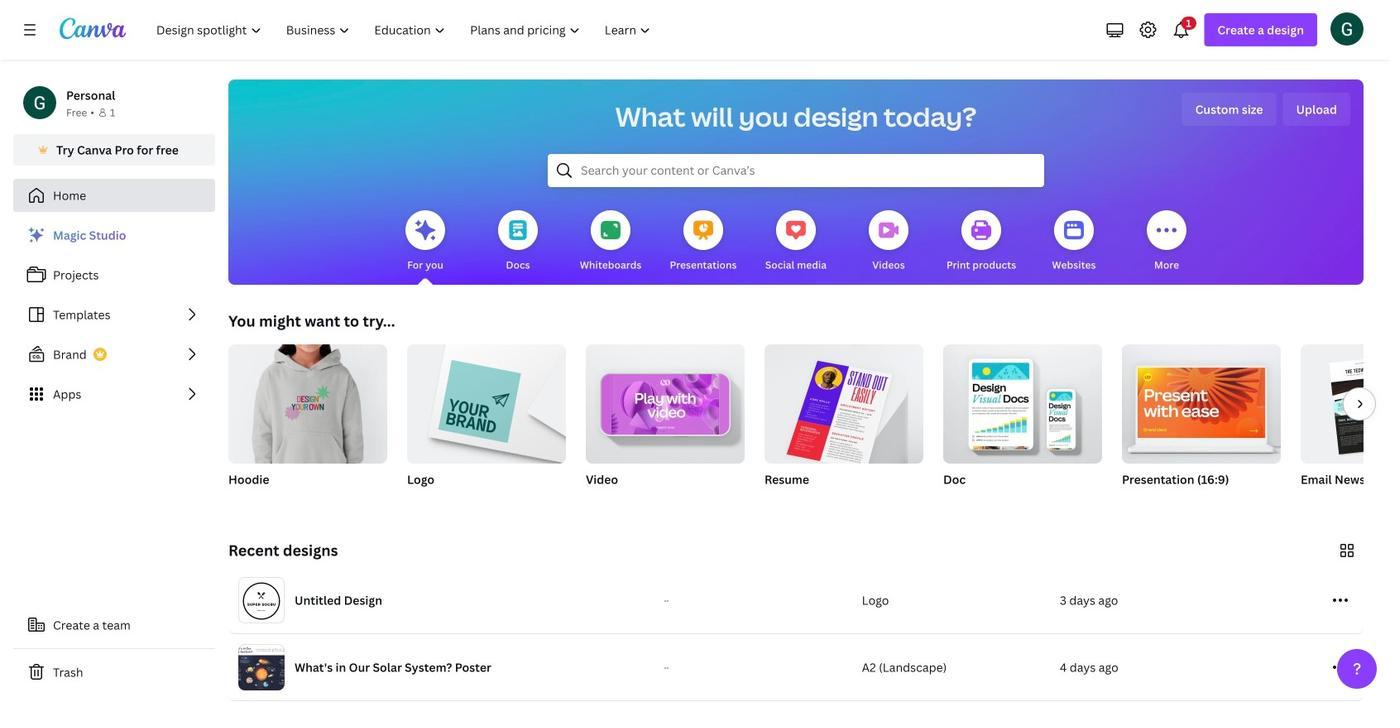 Task type: locate. For each thing, give the bounding box(es) containing it.
list
[[13, 219, 215, 411]]

Search search field
[[581, 155, 1012, 186]]

None search field
[[548, 154, 1045, 187]]

group
[[229, 338, 387, 508], [229, 338, 387, 464], [407, 338, 566, 508], [407, 338, 566, 464], [586, 338, 745, 508], [586, 338, 745, 464], [765, 338, 924, 508], [765, 338, 924, 471], [944, 344, 1103, 508], [944, 344, 1103, 464], [1123, 344, 1282, 508], [1302, 344, 1391, 508]]

top level navigation element
[[146, 13, 665, 46]]



Task type: vqa. For each thing, say whether or not it's contained in the screenshot.
Top level navigation element
yes



Task type: describe. For each thing, give the bounding box(es) containing it.
greg robinson image
[[1331, 12, 1364, 45]]



